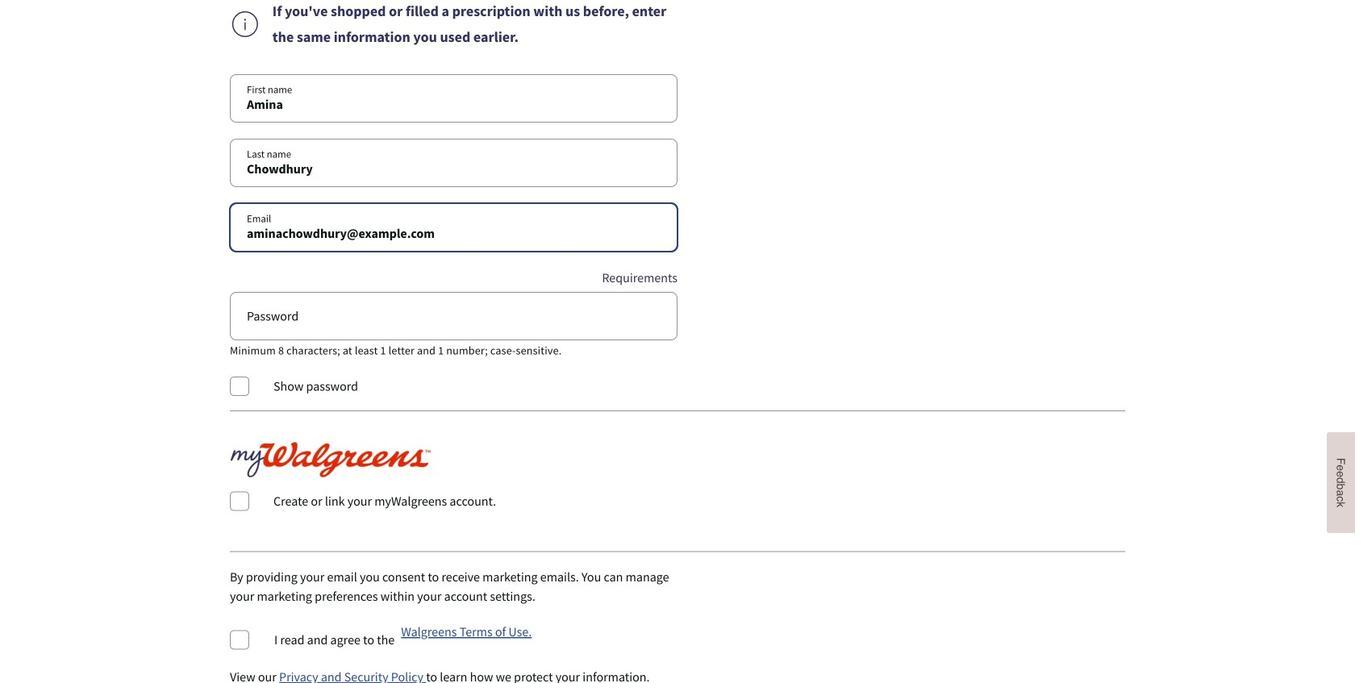 Task type: locate. For each thing, give the bounding box(es) containing it.
Last name text field
[[231, 140, 677, 186]]

None text field
[[231, 204, 677, 251]]



Task type: vqa. For each thing, say whether or not it's contained in the screenshot.
text box
yes



Task type: describe. For each thing, give the bounding box(es) containing it.
First name text field
[[231, 75, 677, 122]]

mywalgreens image
[[230, 442, 432, 478]]



